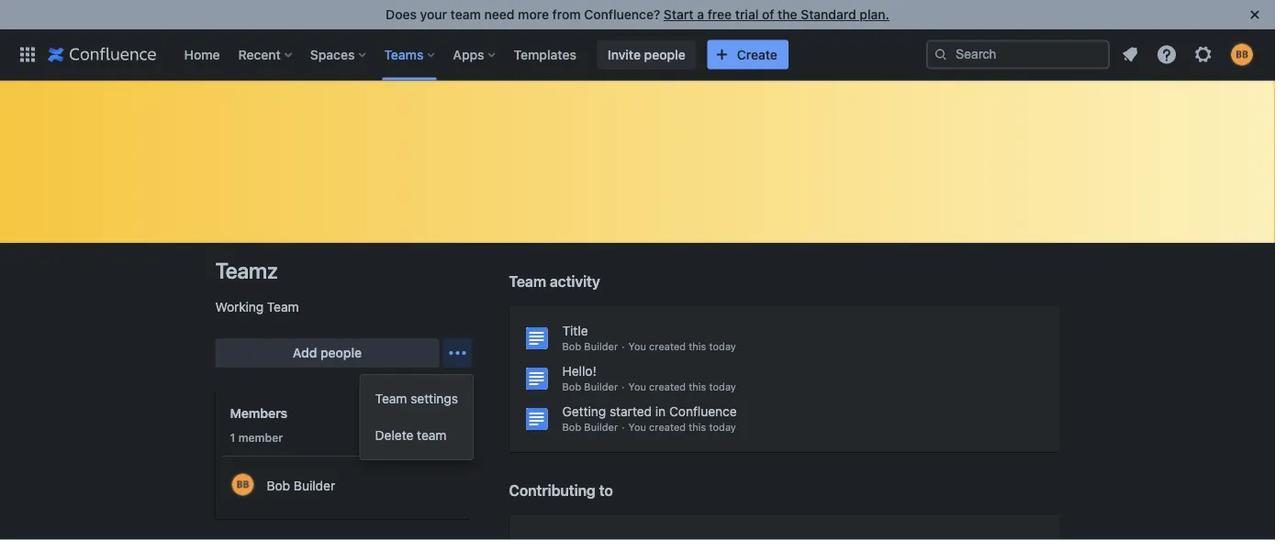 Task type: describe. For each thing, give the bounding box(es) containing it.
add people
[[293, 346, 362, 361]]

start a free trial of the standard plan. link
[[664, 7, 890, 22]]

1 member
[[230, 432, 283, 445]]

Search field
[[927, 40, 1110, 69]]

plan.
[[860, 7, 890, 22]]

this for hello!
[[689, 382, 707, 394]]

people for add people
[[321, 346, 362, 361]]

standard
[[801, 7, 857, 22]]

templates link
[[508, 40, 582, 69]]

add
[[293, 346, 317, 361]]

need
[[485, 7, 515, 22]]

templates
[[514, 47, 577, 62]]

bob builder for title
[[563, 341, 618, 353]]

hello!
[[563, 364, 597, 379]]

confluence?
[[585, 7, 661, 22]]

bob for hello!
[[563, 382, 582, 394]]

activity
[[550, 273, 600, 291]]

notification icon image
[[1120, 44, 1142, 66]]

invite people
[[608, 47, 686, 62]]

contributing
[[509, 483, 596, 500]]

team settings button
[[361, 381, 473, 418]]

you created this today for title
[[629, 341, 737, 353]]

team for team settings
[[375, 392, 407, 407]]

trial
[[736, 7, 759, 22]]

home
[[184, 47, 220, 62]]

global element
[[11, 29, 927, 80]]

search image
[[934, 47, 949, 62]]

team inside button
[[417, 428, 447, 444]]

0 horizontal spatial team
[[267, 300, 299, 315]]

spaces button
[[305, 40, 373, 69]]

group containing team settings
[[361, 376, 473, 460]]

1
[[230, 432, 236, 445]]

title
[[563, 324, 588, 339]]

started
[[610, 405, 652, 420]]

home link
[[179, 40, 226, 69]]

help icon image
[[1156, 44, 1178, 66]]

0 vertical spatial team
[[451, 7, 481, 22]]

you for getting started in confluence
[[629, 422, 647, 434]]

does your team need more from confluence? start a free trial of the standard plan.
[[386, 7, 890, 22]]

this for title
[[689, 341, 707, 353]]

delete team button
[[361, 418, 473, 455]]

you for title
[[629, 341, 647, 353]]

appswitcher icon image
[[17, 44, 39, 66]]

bob builder link
[[223, 468, 465, 505]]

apps button
[[448, 40, 503, 69]]

delete
[[375, 428, 414, 444]]

team for team activity
[[509, 273, 546, 291]]

this for getting started in confluence
[[689, 422, 707, 434]]

getting started in confluence
[[563, 405, 737, 420]]

add people button
[[215, 339, 440, 368]]

working team
[[215, 300, 299, 315]]

more
[[518, 7, 549, 22]]

delete team
[[375, 428, 447, 444]]



Task type: locate. For each thing, give the bounding box(es) containing it.
2 horizontal spatial team
[[509, 273, 546, 291]]

1 horizontal spatial team
[[375, 392, 407, 407]]

team settings
[[375, 392, 458, 407]]

people
[[644, 47, 686, 62], [321, 346, 362, 361]]

actions image
[[447, 343, 469, 365]]

1 created from the top
[[649, 341, 686, 353]]

close image
[[1245, 4, 1267, 26]]

bob down member
[[267, 479, 290, 494]]

you
[[629, 341, 647, 353], [629, 382, 647, 394], [629, 422, 647, 434]]

builder for getting started in confluence
[[584, 422, 618, 434]]

the
[[778, 7, 798, 22]]

people inside the invite people "button"
[[644, 47, 686, 62]]

teams button
[[379, 40, 442, 69]]

banner
[[0, 29, 1276, 81]]

people inside add people button
[[321, 346, 362, 361]]

1 horizontal spatial team
[[451, 7, 481, 22]]

3 created from the top
[[649, 422, 686, 434]]

3 today from the top
[[710, 422, 737, 434]]

0 vertical spatial you
[[629, 341, 647, 353]]

bob down getting
[[563, 422, 582, 434]]

member
[[238, 432, 283, 445]]

getting
[[563, 405, 606, 420]]

2 vertical spatial you
[[629, 422, 647, 434]]

settings
[[411, 392, 458, 407]]

0 vertical spatial people
[[644, 47, 686, 62]]

team right working
[[267, 300, 299, 315]]

you for hello!
[[629, 382, 647, 394]]

from
[[553, 7, 581, 22]]

team left activity
[[509, 273, 546, 291]]

3 you from the top
[[629, 422, 647, 434]]

people for invite people
[[644, 47, 686, 62]]

settings icon image
[[1193, 44, 1215, 66]]

1 you created this today from the top
[[629, 341, 737, 353]]

3 you created this today from the top
[[629, 422, 737, 434]]

invite
[[608, 47, 641, 62]]

teams
[[384, 47, 424, 62]]

recent
[[238, 47, 281, 62]]

bob
[[563, 341, 582, 353], [563, 382, 582, 394], [563, 422, 582, 434], [267, 479, 290, 494]]

team
[[451, 7, 481, 22], [417, 428, 447, 444]]

bob builder for getting started in confluence
[[563, 422, 618, 434]]

builder for hello!
[[584, 382, 618, 394]]

created for getting started in confluence
[[649, 422, 686, 434]]

2 vertical spatial this
[[689, 422, 707, 434]]

contributing to
[[509, 483, 613, 500]]

team inside team settings button
[[375, 392, 407, 407]]

you created this today for getting started in confluence
[[629, 422, 737, 434]]

working
[[215, 300, 264, 315]]

1 today from the top
[[710, 341, 737, 353]]

1 vertical spatial you
[[629, 382, 647, 394]]

0 vertical spatial today
[[710, 341, 737, 353]]

team up delete in the bottom left of the page
[[375, 392, 407, 407]]

team activity
[[509, 273, 600, 291]]

group
[[361, 376, 473, 460]]

team down settings
[[417, 428, 447, 444]]

you created this today for hello!
[[629, 382, 737, 394]]

2 vertical spatial created
[[649, 422, 686, 434]]

2 this from the top
[[689, 382, 707, 394]]

bob builder for hello!
[[563, 382, 618, 394]]

1 vertical spatial this
[[689, 382, 707, 394]]

created for title
[[649, 341, 686, 353]]

of
[[762, 7, 775, 22]]

members
[[230, 406, 288, 422]]

2 today from the top
[[710, 382, 737, 394]]

teamz
[[215, 258, 278, 284]]

2 vertical spatial today
[[710, 422, 737, 434]]

1 vertical spatial you created this today
[[629, 382, 737, 394]]

1 you from the top
[[629, 341, 647, 353]]

2 vertical spatial you created this today
[[629, 422, 737, 434]]

start
[[664, 7, 694, 22]]

your
[[420, 7, 447, 22]]

1 vertical spatial today
[[710, 382, 737, 394]]

bob down 'hello!' in the bottom left of the page
[[563, 382, 582, 394]]

free
[[708, 7, 732, 22]]

spaces
[[310, 47, 355, 62]]

people right add
[[321, 346, 362, 361]]

bob builder down member
[[267, 479, 335, 494]]

3 this from the top
[[689, 422, 707, 434]]

0 vertical spatial created
[[649, 341, 686, 353]]

in
[[656, 405, 666, 420]]

created
[[649, 341, 686, 353], [649, 382, 686, 394], [649, 422, 686, 434]]

0 horizontal spatial team
[[417, 428, 447, 444]]

created for hello!
[[649, 382, 686, 394]]

bob down title
[[563, 341, 582, 353]]

apps
[[453, 47, 485, 62]]

today for title
[[710, 341, 737, 353]]

0 horizontal spatial people
[[321, 346, 362, 361]]

a
[[697, 7, 705, 22]]

bob builder down getting
[[563, 422, 618, 434]]

2 you created this today from the top
[[629, 382, 737, 394]]

confluence
[[670, 405, 737, 420]]

confluence image
[[48, 44, 157, 66], [48, 44, 157, 66]]

0 vertical spatial this
[[689, 341, 707, 353]]

1 vertical spatial team
[[417, 428, 447, 444]]

2 you from the top
[[629, 382, 647, 394]]

create button
[[708, 40, 789, 69]]

1 vertical spatial team
[[267, 300, 299, 315]]

today for getting started in confluence
[[710, 422, 737, 434]]

this
[[689, 341, 707, 353], [689, 382, 707, 394], [689, 422, 707, 434]]

bob for title
[[563, 341, 582, 353]]

today
[[710, 341, 737, 353], [710, 382, 737, 394], [710, 422, 737, 434]]

does
[[386, 7, 417, 22]]

2 created from the top
[[649, 382, 686, 394]]

0 vertical spatial you created this today
[[629, 341, 737, 353]]

banner containing home
[[0, 29, 1276, 81]]

1 this from the top
[[689, 341, 707, 353]]

team right your
[[451, 7, 481, 22]]

you created this today
[[629, 341, 737, 353], [629, 382, 737, 394], [629, 422, 737, 434]]

to
[[599, 483, 613, 500]]

builder
[[584, 341, 618, 353], [584, 382, 618, 394], [584, 422, 618, 434], [294, 479, 335, 494]]

1 horizontal spatial people
[[644, 47, 686, 62]]

1 vertical spatial created
[[649, 382, 686, 394]]

2 vertical spatial team
[[375, 392, 407, 407]]

bob builder down 'hello!' in the bottom left of the page
[[563, 382, 618, 394]]

create
[[737, 47, 778, 62]]

people right invite
[[644, 47, 686, 62]]

today for hello!
[[710, 382, 737, 394]]

0 vertical spatial team
[[509, 273, 546, 291]]

bob builder down title
[[563, 341, 618, 353]]

bob builder
[[563, 341, 618, 353], [563, 382, 618, 394], [563, 422, 618, 434], [267, 479, 335, 494]]

invite people button
[[597, 40, 697, 69]]

team
[[509, 273, 546, 291], [267, 300, 299, 315], [375, 392, 407, 407]]

builder for title
[[584, 341, 618, 353]]

recent button
[[233, 40, 299, 69]]

bob for getting started in confluence
[[563, 422, 582, 434]]

1 vertical spatial people
[[321, 346, 362, 361]]



Task type: vqa. For each thing, say whether or not it's contained in the screenshot.
Delete team on the left of page
yes



